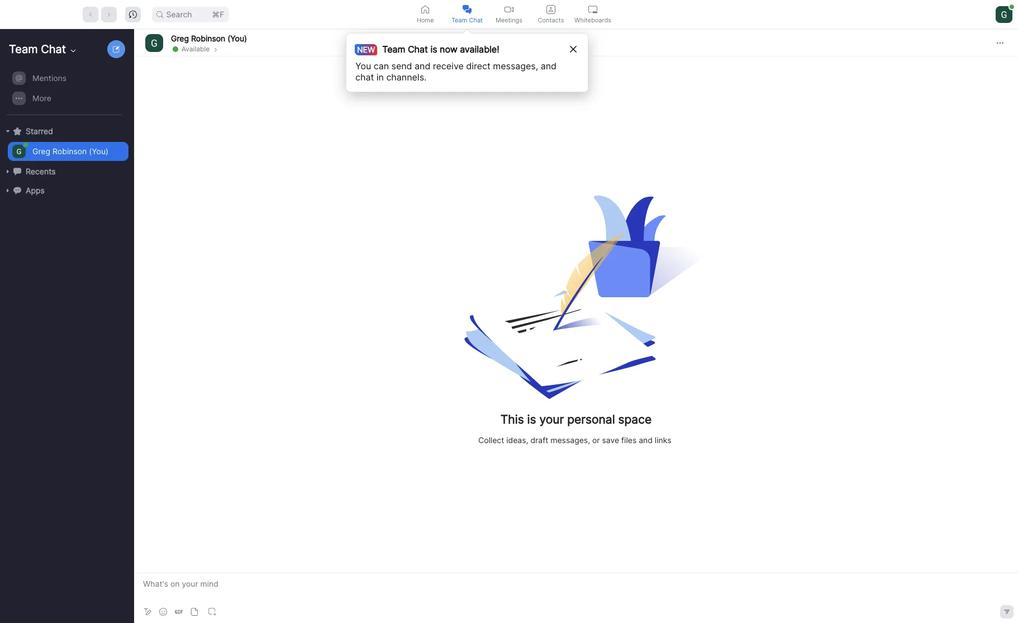 Task type: vqa. For each thing, say whether or not it's contained in the screenshot.
the leftmost A
no



Task type: locate. For each thing, give the bounding box(es) containing it.
robinson down starred tree item
[[53, 146, 87, 156]]

video on image
[[505, 5, 514, 14]]

greg robinson's avatar image
[[145, 34, 163, 52], [12, 145, 26, 158]]

files
[[621, 435, 637, 445]]

0 horizontal spatial greg robinson's avatar image
[[12, 145, 26, 158]]

messages,
[[493, 60, 538, 72], [551, 435, 590, 445]]

1 horizontal spatial messages,
[[551, 435, 590, 445]]

tab list
[[404, 0, 614, 28]]

1 vertical spatial online image
[[173, 46, 178, 52]]

1 horizontal spatial team chat
[[451, 16, 483, 24]]

chat inside button
[[469, 16, 483, 24]]

1 vertical spatial greg robinson (you)
[[32, 146, 108, 156]]

1 horizontal spatial team
[[382, 44, 405, 55]]

0 horizontal spatial online image
[[23, 142, 28, 147]]

greg robinson (you) up chevron right small icon
[[171, 33, 247, 43]]

video on image
[[505, 5, 514, 14]]

team chat image
[[463, 5, 472, 14]]

0 vertical spatial team chat
[[451, 16, 483, 24]]

format image
[[143, 607, 152, 616]]

team chat up mentions
[[9, 42, 66, 56]]

recents tree item
[[4, 162, 129, 181]]

contacts
[[538, 16, 564, 24]]

format image
[[143, 607, 152, 616]]

greg robinson's avatar image up chat icon
[[12, 145, 26, 158]]

0 horizontal spatial robinson
[[53, 146, 87, 156]]

greg
[[171, 33, 189, 43], [32, 146, 50, 156]]

online image
[[1010, 4, 1014, 9], [173, 46, 178, 52], [23, 142, 28, 147]]

available
[[182, 44, 210, 53]]

send
[[391, 60, 412, 72]]

triangle right image inside starred tree item
[[4, 128, 11, 135]]

chat
[[355, 72, 374, 83]]

receive
[[433, 60, 464, 72]]

apps tree item
[[4, 181, 129, 200]]

and down the contacts
[[541, 60, 557, 72]]

tooltip
[[346, 28, 588, 92]]

greg robinson's avatar image down magnifier icon
[[145, 34, 163, 52]]

and right 'files'
[[639, 435, 653, 445]]

tab list containing home
[[404, 0, 614, 28]]

greg robinson (you) down starred tree item
[[32, 146, 108, 156]]

0 horizontal spatial is
[[430, 44, 437, 55]]

0 vertical spatial triangle right image
[[4, 128, 11, 135]]

greg up available
[[171, 33, 189, 43]]

team up mentions
[[9, 42, 38, 56]]

2 vertical spatial online image
[[23, 142, 28, 147]]

you
[[355, 60, 371, 72]]

tooltip containing team chat is now available! you can send and receive direct messages, and chat in channels.
[[346, 28, 588, 92]]

ideas,
[[506, 435, 528, 445]]

or
[[592, 435, 600, 445]]

1 vertical spatial is
[[527, 412, 536, 426]]

greg up the recents
[[32, 146, 50, 156]]

2 horizontal spatial chat
[[469, 16, 483, 24]]

0 vertical spatial greg robinson (you)
[[171, 33, 247, 43]]

triangle right image left starred
[[4, 128, 11, 135]]

star image
[[13, 127, 21, 135], [13, 127, 21, 135]]

apps
[[26, 186, 45, 195]]

file image
[[191, 608, 198, 616]]

team chat button
[[446, 0, 488, 28]]

meetings button
[[488, 0, 530, 28]]

greg robinson's avatar image inside tree
[[12, 145, 26, 158]]

this
[[501, 412, 524, 426]]

you can send and receive direct messages, and chat in channels. element
[[355, 60, 567, 83]]

0 vertical spatial greg
[[171, 33, 189, 43]]

draft
[[531, 435, 548, 445]]

magnifier image
[[156, 11, 163, 18]]

new image
[[113, 46, 120, 53]]

1 vertical spatial robinson
[[53, 146, 87, 156]]

robinson up chevron right small icon
[[191, 33, 225, 43]]

home small image
[[421, 5, 430, 14], [421, 5, 430, 14]]

whiteboard small image
[[588, 5, 597, 14], [588, 5, 597, 14]]

collect ideas, draft messages, or save files and links
[[478, 435, 671, 445]]

is
[[430, 44, 437, 55], [527, 412, 536, 426]]

team up send
[[382, 44, 405, 55]]

team inside team chat is now available! you can send and receive direct messages, and chat in channels.
[[382, 44, 405, 55]]

⌘f
[[212, 9, 224, 19]]

is right the this
[[527, 412, 536, 426]]

and down team chat is now available! element
[[415, 60, 430, 72]]

2 horizontal spatial and
[[639, 435, 653, 445]]

team chat
[[451, 16, 483, 24], [9, 42, 66, 56]]

1 horizontal spatial online image
[[173, 46, 178, 52]]

triangle right image for triangle right icon in the starred tree item
[[4, 128, 11, 135]]

chat up send
[[408, 44, 428, 55]]

0 vertical spatial messages,
[[493, 60, 538, 72]]

home
[[417, 16, 434, 24]]

messages, down this is your personal space
[[551, 435, 590, 445]]

chevron down small image
[[69, 46, 78, 55], [69, 46, 78, 55]]

1 vertical spatial greg robinson's avatar image
[[12, 145, 26, 158]]

chatbot image
[[13, 186, 21, 194], [13, 186, 21, 194]]

2 horizontal spatial online image
[[1010, 4, 1014, 9]]

1 vertical spatial triangle right image
[[4, 168, 11, 175]]

team chat down team chat icon
[[451, 16, 483, 24]]

meetings
[[496, 16, 522, 24]]

1 horizontal spatial greg robinson's avatar image
[[145, 34, 163, 52]]

0 vertical spatial is
[[430, 44, 437, 55]]

is left 'now'
[[430, 44, 437, 55]]

online image for the left online icon
[[23, 142, 28, 147]]

ellipses horizontal image
[[997, 39, 1004, 46], [997, 39, 1004, 46]]

team
[[451, 16, 467, 24], [9, 42, 38, 56], [382, 44, 405, 55]]

chevron right small image
[[213, 46, 219, 53]]

tree
[[0, 67, 132, 211]]

1 vertical spatial (you)
[[89, 146, 108, 156]]

0 vertical spatial (you)
[[228, 33, 247, 43]]

0 horizontal spatial team
[[9, 42, 38, 56]]

1 horizontal spatial chat
[[408, 44, 428, 55]]

messages, right direct
[[493, 60, 538, 72]]

mentions button
[[8, 69, 129, 88]]

your
[[539, 412, 564, 426]]

greg robinson (you) inside tree
[[32, 146, 108, 156]]

triangle right image
[[4, 128, 11, 135], [4, 168, 11, 175], [4, 187, 11, 194], [4, 187, 11, 194]]

is inside team chat is now available! you can send and receive direct messages, and chat in channels.
[[430, 44, 437, 55]]

(you)
[[228, 33, 247, 43], [89, 146, 108, 156]]

and
[[415, 60, 430, 72], [541, 60, 557, 72], [639, 435, 653, 445]]

messages, inside team chat is now available! you can send and receive direct messages, and chat in channels.
[[493, 60, 538, 72]]

1 vertical spatial greg
[[32, 146, 50, 156]]

2 vertical spatial online image
[[23, 142, 28, 147]]

0 horizontal spatial greg robinson (you)
[[32, 146, 108, 156]]

1 vertical spatial online image
[[173, 46, 178, 52]]

0 horizontal spatial team chat
[[9, 42, 66, 56]]

chat down team chat icon
[[469, 16, 483, 24]]

2 horizontal spatial team
[[451, 16, 467, 24]]

team down team chat icon
[[451, 16, 467, 24]]

collect
[[478, 435, 504, 445]]

0 vertical spatial robinson
[[191, 33, 225, 43]]

chat up mentions
[[41, 42, 66, 56]]

profile contact image
[[546, 5, 555, 14], [546, 5, 555, 14]]

available!
[[460, 44, 499, 55]]

history image
[[129, 10, 137, 18]]

triangle right image
[[4, 128, 11, 135], [4, 168, 11, 175]]

0 horizontal spatial chat
[[41, 42, 66, 56]]

starred
[[26, 126, 53, 136]]

2 triangle right image from the top
[[4, 168, 11, 175]]

chevron right small image
[[213, 45, 219, 53]]

emoji image
[[159, 608, 167, 616]]

1 vertical spatial messages,
[[551, 435, 590, 445]]

group
[[0, 68, 129, 115]]

robinson
[[191, 33, 225, 43], [53, 146, 87, 156]]

1 vertical spatial team chat
[[9, 42, 66, 56]]

whiteboards
[[574, 16, 611, 24]]

triangle right image left chat icon
[[4, 168, 11, 175]]

greg robinson (you)
[[171, 33, 247, 43], [32, 146, 108, 156]]

0 vertical spatial online image
[[1010, 4, 1014, 9]]

online image
[[1010, 4, 1014, 9], [173, 46, 178, 52], [23, 142, 28, 147]]

chat
[[469, 16, 483, 24], [41, 42, 66, 56], [408, 44, 428, 55]]

magnifier image
[[156, 11, 163, 18]]

1 triangle right image from the top
[[4, 128, 11, 135]]

avatar image
[[996, 6, 1013, 23]]

0 horizontal spatial messages,
[[493, 60, 538, 72]]

0 horizontal spatial and
[[415, 60, 430, 72]]

chat image
[[13, 167, 21, 175]]

0 horizontal spatial greg
[[32, 146, 50, 156]]

1 horizontal spatial robinson
[[191, 33, 225, 43]]

chat image
[[13, 167, 21, 175]]

chat inside team chat is now available! you can send and receive direct messages, and chat in channels.
[[408, 44, 428, 55]]



Task type: describe. For each thing, give the bounding box(es) containing it.
more button
[[8, 89, 129, 108]]

close image
[[570, 46, 577, 53]]

triangle right image for "recents" tree item
[[4, 168, 11, 175]]

personal
[[567, 412, 615, 426]]

team chat inside button
[[451, 16, 483, 24]]

1 horizontal spatial is
[[527, 412, 536, 426]]

file image
[[191, 608, 198, 616]]

more
[[32, 93, 51, 103]]

screenshot image
[[208, 608, 216, 616]]

1 horizontal spatial greg
[[171, 33, 189, 43]]

team chat is now available! you can send and receive direct messages, and chat in channels.
[[355, 44, 557, 83]]

gif image
[[175, 608, 183, 616]]

0 horizontal spatial (you)
[[89, 146, 108, 156]]

0 vertical spatial online image
[[1010, 4, 1014, 9]]

online image for online icon to the middle
[[173, 46, 178, 52]]

0 horizontal spatial online image
[[23, 142, 28, 147]]

this is your personal space
[[501, 412, 652, 426]]

0 vertical spatial greg robinson's avatar image
[[145, 34, 163, 52]]

history image
[[129, 10, 137, 18]]

home button
[[404, 0, 446, 28]]

recents
[[26, 167, 56, 176]]

save
[[602, 435, 619, 445]]

1 horizontal spatial and
[[541, 60, 557, 72]]

gif image
[[175, 608, 183, 616]]

now
[[440, 44, 457, 55]]

1 horizontal spatial (you)
[[228, 33, 247, 43]]

search
[[166, 9, 192, 19]]

robinson inside tree
[[53, 146, 87, 156]]

contacts button
[[530, 0, 572, 28]]

starred tree item
[[4, 122, 129, 141]]

close image
[[570, 46, 577, 53]]

mentions
[[32, 73, 67, 83]]

group containing mentions
[[0, 68, 129, 115]]

new image
[[113, 46, 120, 53]]

in
[[376, 72, 384, 83]]

1 horizontal spatial greg robinson (you)
[[171, 33, 247, 43]]

links
[[655, 435, 671, 445]]

can
[[374, 60, 389, 72]]

tree containing mentions
[[0, 67, 132, 211]]

team inside button
[[451, 16, 467, 24]]

screenshot image
[[208, 608, 216, 616]]

whiteboards button
[[572, 0, 614, 28]]

channels.
[[386, 72, 427, 83]]

team chat image
[[463, 5, 472, 14]]

2 horizontal spatial online image
[[1010, 4, 1014, 9]]

1 horizontal spatial online image
[[173, 46, 178, 52]]

direct
[[466, 60, 491, 72]]

team chat is now available! element
[[359, 42, 499, 56]]

space
[[618, 412, 652, 426]]

emoji image
[[159, 608, 167, 616]]



